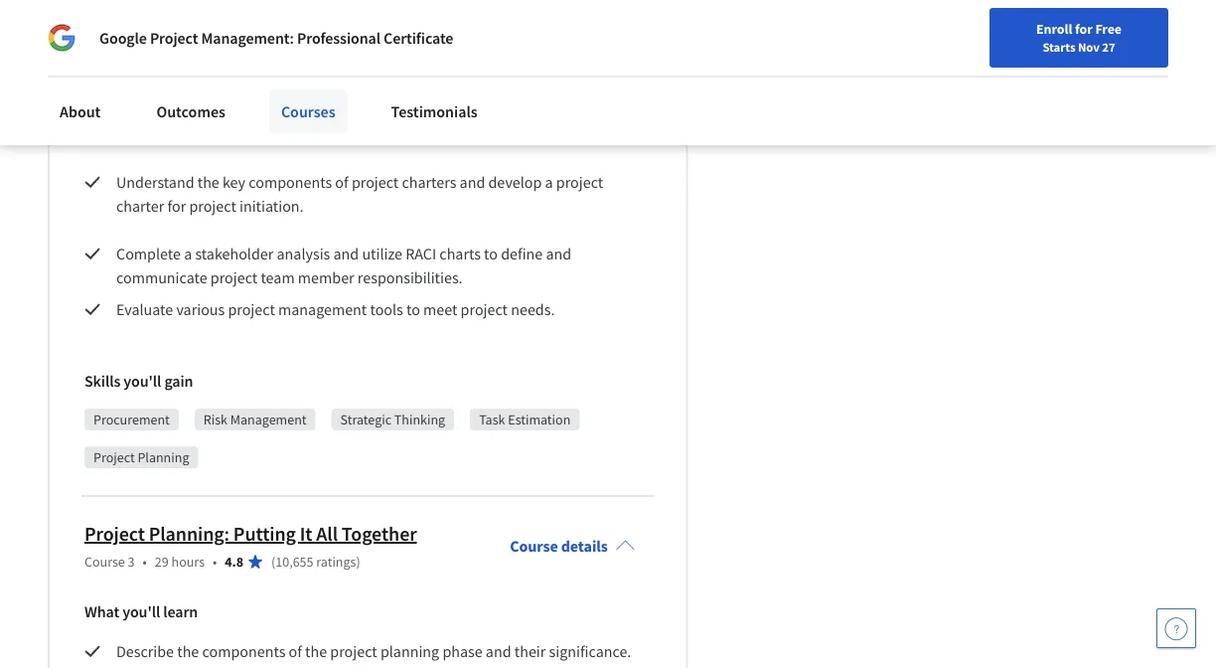 Task type: locate. For each thing, give the bounding box(es) containing it.
for up the nov
[[1076, 20, 1093, 38]]

project right meet
[[461, 299, 508, 319]]

1 vertical spatial what you'll learn
[[85, 601, 198, 621]]

1 vertical spatial understand
[[116, 172, 194, 192]]

course inside dropdown button
[[510, 536, 558, 556]]

ratings right "17,833"
[[316, 36, 356, 53]]

components inside understand the key components of project charters and develop a project charter for project initiation.
[[249, 172, 332, 192]]

0 vertical spatial understand
[[116, 124, 194, 144]]

4.8
[[225, 36, 244, 53], [225, 553, 244, 570]]

0 vertical spatial 4.8
[[225, 36, 244, 53]]

course 3 • 29 hours •
[[85, 553, 217, 570]]

1 vertical spatial hours
[[172, 553, 205, 570]]

0 vertical spatial what you'll learn
[[85, 84, 198, 104]]

0 vertical spatial )
[[356, 36, 361, 53]]

menu item
[[872, 20, 1000, 85]]

initiation.
[[240, 196, 304, 216]]

hours
[[172, 36, 205, 53], [172, 553, 205, 570]]

a inside understand the key components of project charters and develop a project charter for project initiation.
[[545, 172, 553, 192]]

1 understand from the top
[[116, 124, 194, 144]]

it
[[300, 521, 313, 546]]

phase
[[409, 124, 449, 144], [443, 641, 483, 661]]

• down planning:
[[213, 553, 217, 570]]

0 vertical spatial ratings
[[316, 36, 356, 53]]

putting
[[234, 521, 296, 546]]

1 ( from the top
[[271, 36, 276, 53]]

0 vertical spatial components
[[249, 172, 332, 192]]

what
[[85, 84, 119, 104], [85, 601, 119, 621]]

•
[[143, 36, 147, 53], [213, 36, 217, 53], [143, 553, 147, 570], [213, 553, 217, 570]]

the down ( 10,655 ratings )
[[305, 641, 327, 661]]

1 vertical spatial you'll
[[124, 371, 161, 391]]

2 ) from the top
[[356, 553, 361, 570]]

1 horizontal spatial to
[[484, 243, 498, 263]]

strategic thinking
[[341, 410, 446, 428]]

2 4.8 from the top
[[225, 553, 244, 570]]

1 vertical spatial (
[[271, 553, 276, 570]]

you'll up describe
[[122, 601, 160, 621]]

you'll left gain at the bottom left of the page
[[124, 371, 161, 391]]

management:
[[201, 28, 294, 48]]

0 horizontal spatial a
[[184, 243, 192, 263]]

of down understand the significance of the initiation phase of the project life cycle.
[[335, 172, 349, 192]]

task
[[479, 410, 506, 428]]

( left professional
[[271, 36, 276, 53]]

charter
[[116, 196, 164, 216]]

0 vertical spatial learn
[[163, 84, 198, 104]]

of down testimonials
[[452, 124, 466, 144]]

hours right 21
[[172, 36, 205, 53]]

understand
[[116, 124, 194, 144], [116, 172, 194, 192]]

0 vertical spatial (
[[271, 36, 276, 53]]

of down courses at the left top of the page
[[304, 124, 318, 144]]

project
[[150, 28, 198, 48], [93, 448, 135, 466], [85, 521, 145, 546]]

nov
[[1079, 39, 1100, 55]]

ratings for 17,833 ratings
[[316, 36, 356, 53]]

0 vertical spatial a
[[545, 172, 553, 192]]

ratings down all
[[316, 553, 356, 570]]

project up 3
[[85, 521, 145, 546]]

4.8 for course 3 • 29 hours •
[[225, 553, 244, 570]]

learn down 21
[[163, 84, 198, 104]]

course left details
[[510, 536, 558, 556]]

course
[[85, 36, 125, 53], [510, 536, 558, 556], [85, 553, 125, 570]]

what you'll learn down course 2 • 21 hours •
[[85, 84, 198, 104]]

project planning: putting it all together link
[[85, 521, 417, 546]]

management
[[230, 410, 307, 428]]

2 hours from the top
[[172, 553, 205, 570]]

( down putting
[[271, 553, 276, 570]]

1 vertical spatial components
[[202, 641, 286, 661]]

charts
[[440, 243, 481, 263]]

2 ( from the top
[[271, 553, 276, 570]]

you'll for procurement
[[124, 371, 161, 391]]

project right 2 on the top left of page
[[150, 28, 198, 48]]

0 vertical spatial to
[[484, 243, 498, 263]]

for
[[1076, 20, 1093, 38], [168, 196, 186, 216]]

evaluate
[[116, 299, 173, 319]]

1 vertical spatial a
[[184, 243, 192, 263]]

0 vertical spatial hours
[[172, 36, 205, 53]]

• right 2 on the top left of page
[[143, 36, 147, 53]]

0 vertical spatial phase
[[409, 124, 449, 144]]

google project management: professional certificate
[[99, 28, 454, 48]]

ratings for 10,655 ratings
[[316, 553, 356, 570]]

estimation
[[508, 410, 571, 428]]

1 vertical spatial what
[[85, 601, 119, 621]]

2 understand from the top
[[116, 172, 194, 192]]

1 ) from the top
[[356, 36, 361, 53]]

2 vertical spatial project
[[85, 521, 145, 546]]

components up initiation. on the left of page
[[249, 172, 332, 192]]

tools
[[370, 299, 403, 319]]

enroll for free starts nov 27
[[1037, 20, 1122, 55]]

a up the communicate
[[184, 243, 192, 263]]

responsibilities.
[[358, 267, 463, 287]]

and left the their
[[486, 641, 512, 661]]

details
[[561, 536, 608, 556]]

1 vertical spatial for
[[168, 196, 186, 216]]

project planning
[[93, 448, 189, 466]]

2 what from the top
[[85, 601, 119, 621]]

to right tools
[[407, 299, 420, 319]]

components right describe
[[202, 641, 286, 661]]

project down stakeholder
[[211, 267, 258, 287]]

2 learn from the top
[[163, 601, 198, 621]]

0 horizontal spatial to
[[407, 299, 420, 319]]

1 vertical spatial project
[[93, 448, 135, 466]]

risk
[[204, 410, 228, 428]]

charters
[[402, 172, 457, 192]]

you'll down course 2 • 21 hours •
[[122, 84, 160, 104]]

4.8 for course 2 • 21 hours •
[[225, 36, 244, 53]]

coursera image
[[16, 16, 142, 48]]

hours right the 29
[[172, 553, 205, 570]]

1 vertical spatial ratings
[[316, 553, 356, 570]]

what down google
[[85, 84, 119, 104]]

a right develop
[[545, 172, 553, 192]]

1 ratings from the top
[[316, 36, 356, 53]]

17,833
[[276, 36, 314, 53]]

)
[[356, 36, 361, 53], [356, 553, 361, 570]]

skills
[[85, 371, 121, 391]]

2 ratings from the top
[[316, 553, 356, 570]]

project
[[494, 124, 541, 144], [352, 172, 399, 192], [557, 172, 604, 192], [189, 196, 236, 216], [211, 267, 258, 287], [228, 299, 275, 319], [461, 299, 508, 319], [330, 641, 378, 661]]

project down procurement on the bottom of page
[[93, 448, 135, 466]]

1 vertical spatial phase
[[443, 641, 483, 661]]

project left the planning
[[330, 641, 378, 661]]

project for project planning
[[93, 448, 135, 466]]

learn
[[163, 84, 198, 104], [163, 601, 198, 621]]

4.8 down project planning: putting it all together "link"
[[225, 553, 244, 570]]

outcomes
[[156, 101, 226, 121]]

components
[[249, 172, 332, 192], [202, 641, 286, 661]]

the down courses at the left top of the page
[[321, 124, 343, 144]]

course left 3
[[85, 553, 125, 570]]

to inside complete a stakeholder analysis and utilize raci charts to define and communicate project team member responsibilities.
[[484, 243, 498, 263]]

1 vertical spatial learn
[[163, 601, 198, 621]]

0 vertical spatial what
[[85, 84, 119, 104]]

) left certificate
[[356, 36, 361, 53]]

complete a stakeholder analysis and utilize raci charts to define and communicate project team member responsibilities.
[[116, 243, 575, 287]]

the down "outcomes"
[[198, 124, 220, 144]]

of inside understand the key components of project charters and develop a project charter for project initiation.
[[335, 172, 349, 192]]

google
[[99, 28, 147, 48]]

(
[[271, 36, 276, 53], [271, 553, 276, 570]]

0 vertical spatial you'll
[[122, 84, 160, 104]]

what up describe
[[85, 601, 119, 621]]

0 horizontal spatial for
[[168, 196, 186, 216]]

0 vertical spatial for
[[1076, 20, 1093, 38]]

understand down "outcomes"
[[116, 124, 194, 144]]

1 hours from the top
[[172, 36, 205, 53]]

management
[[278, 299, 367, 319]]

course left 2 on the top left of page
[[85, 36, 125, 53]]

the left key
[[198, 172, 220, 192]]

1 horizontal spatial a
[[545, 172, 553, 192]]

team
[[261, 267, 295, 287]]

understand inside understand the key components of project charters and develop a project charter for project initiation.
[[116, 172, 194, 192]]

hours for 21 hours
[[172, 36, 205, 53]]

course details
[[510, 536, 608, 556]]

4.8 left "17,833"
[[225, 36, 244, 53]]

phase down testimonials
[[409, 124, 449, 144]]

professional
[[297, 28, 381, 48]]

learn down the 29
[[163, 601, 198, 621]]

what you'll learn up describe
[[85, 601, 198, 621]]

of
[[304, 124, 318, 144], [452, 124, 466, 144], [335, 172, 349, 192], [289, 641, 302, 661]]

1 horizontal spatial for
[[1076, 20, 1093, 38]]

to right charts
[[484, 243, 498, 263]]

1 4.8 from the top
[[225, 36, 244, 53]]

for right the charter
[[168, 196, 186, 216]]

and
[[460, 172, 485, 192], [334, 243, 359, 263], [546, 243, 572, 263], [486, 641, 512, 661]]

and left develop
[[460, 172, 485, 192]]

None search field
[[267, 12, 436, 52]]

1 vertical spatial )
[[356, 553, 361, 570]]

1 vertical spatial 4.8
[[225, 553, 244, 570]]

hours for 29 hours
[[172, 553, 205, 570]]

what you'll learn
[[85, 84, 198, 104], [85, 601, 198, 621]]

phase right the planning
[[443, 641, 483, 661]]

course for course 2 • 21 hours •
[[85, 36, 125, 53]]

understand up the charter
[[116, 172, 194, 192]]

• right 21
[[213, 36, 217, 53]]

a
[[545, 172, 553, 192], [184, 243, 192, 263]]

ratings
[[316, 36, 356, 53], [316, 553, 356, 570]]

27
[[1103, 39, 1116, 55]]

course for course 3 • 29 hours •
[[85, 553, 125, 570]]

to
[[484, 243, 498, 263], [407, 299, 420, 319]]

) down together
[[356, 553, 361, 570]]

the
[[198, 124, 220, 144], [321, 124, 343, 144], [469, 124, 491, 144], [198, 172, 220, 192], [177, 641, 199, 661], [305, 641, 327, 661]]

project down key
[[189, 196, 236, 216]]



Task type: describe. For each thing, give the bounding box(es) containing it.
define
[[501, 243, 543, 263]]

understand the significance of the initiation phase of the project life cycle.
[[116, 124, 606, 144]]

the right describe
[[177, 641, 199, 661]]

meet
[[424, 299, 458, 319]]

courses
[[281, 101, 336, 121]]

project inside complete a stakeholder analysis and utilize raci charts to define and communicate project team member responsibilities.
[[211, 267, 258, 287]]

develop
[[489, 172, 542, 192]]

1 what you'll learn from the top
[[85, 84, 198, 104]]

member
[[298, 267, 355, 287]]

together
[[342, 521, 417, 546]]

3
[[128, 553, 135, 570]]

( for 17,833
[[271, 36, 276, 53]]

complete
[[116, 243, 181, 263]]

21
[[155, 36, 169, 53]]

project down initiation
[[352, 172, 399, 192]]

1 what from the top
[[85, 84, 119, 104]]

for inside enroll for free starts nov 27
[[1076, 20, 1093, 38]]

( 17,833 ratings )
[[271, 36, 361, 53]]

help center image
[[1165, 616, 1189, 640]]

and inside understand the key components of project charters and develop a project charter for project initiation.
[[460, 172, 485, 192]]

thinking
[[395, 410, 446, 428]]

google image
[[48, 24, 76, 52]]

enroll
[[1037, 20, 1073, 38]]

course details button
[[494, 508, 652, 583]]

project down team
[[228, 299, 275, 319]]

evaluate various project management tools to meet project needs.
[[116, 299, 558, 319]]

of down 10,655 at the left bottom of page
[[289, 641, 302, 661]]

project left life
[[494, 124, 541, 144]]

risk management
[[204, 410, 307, 428]]

courses link
[[269, 89, 348, 133]]

2 vertical spatial you'll
[[122, 601, 160, 621]]

2
[[128, 36, 135, 53]]

stakeholder
[[195, 243, 274, 263]]

outcomes link
[[145, 89, 238, 133]]

10,655
[[276, 553, 314, 570]]

( 10,655 ratings )
[[271, 553, 361, 570]]

) for 17,833 ratings
[[356, 36, 361, 53]]

a inside complete a stakeholder analysis and utilize raci charts to define and communicate project team member responsibilities.
[[184, 243, 192, 263]]

testimonials link
[[379, 89, 490, 133]]

and right the define
[[546, 243, 572, 263]]

describe the components of the project planning phase and their significance.
[[116, 641, 632, 661]]

significance
[[223, 124, 301, 144]]

0 vertical spatial project
[[150, 28, 198, 48]]

planning
[[381, 641, 440, 661]]

communicate
[[116, 267, 207, 287]]

initiation
[[346, 124, 406, 144]]

about
[[60, 101, 101, 121]]

various
[[176, 299, 225, 319]]

project planning: putting it all together
[[85, 521, 417, 546]]

course for course details
[[510, 536, 558, 556]]

starts
[[1043, 39, 1076, 55]]

understand for understand the significance of the initiation phase of the project life cycle.
[[116, 124, 194, 144]]

the inside understand the key components of project charters and develop a project charter for project initiation.
[[198, 172, 220, 192]]

significance.
[[549, 641, 632, 661]]

understand for understand the key components of project charters and develop a project charter for project initiation.
[[116, 172, 194, 192]]

strategic
[[341, 410, 392, 428]]

and up member
[[334, 243, 359, 263]]

about link
[[48, 89, 113, 133]]

analysis
[[277, 243, 330, 263]]

show notifications image
[[1021, 25, 1045, 49]]

certificate
[[384, 28, 454, 48]]

project down the cycle.
[[557, 172, 604, 192]]

1 vertical spatial to
[[407, 299, 420, 319]]

testimonials
[[391, 101, 478, 121]]

their
[[515, 641, 546, 661]]

describe
[[116, 641, 174, 661]]

for inside understand the key components of project charters and develop a project charter for project initiation.
[[168, 196, 186, 216]]

procurement
[[93, 410, 170, 428]]

task estimation
[[479, 410, 571, 428]]

life
[[544, 124, 565, 144]]

cycle.
[[568, 124, 606, 144]]

) for 10,655 ratings
[[356, 553, 361, 570]]

planning
[[138, 448, 189, 466]]

free
[[1096, 20, 1122, 38]]

29
[[155, 553, 169, 570]]

you'll for understand the significance of the initiation phase of the project life cycle.
[[122, 84, 160, 104]]

• right 3
[[143, 553, 147, 570]]

understand the key components of project charters and develop a project charter for project initiation.
[[116, 172, 607, 216]]

2 what you'll learn from the top
[[85, 601, 198, 621]]

utilize
[[362, 243, 403, 263]]

all
[[316, 521, 338, 546]]

course 2 • 21 hours •
[[85, 36, 217, 53]]

skills you'll gain
[[85, 371, 193, 391]]

planning:
[[149, 521, 230, 546]]

1 learn from the top
[[163, 84, 198, 104]]

the down testimonials
[[469, 124, 491, 144]]

( for 10,655
[[271, 553, 276, 570]]

raci
[[406, 243, 437, 263]]

gain
[[164, 371, 193, 391]]

needs.
[[511, 299, 555, 319]]

key
[[223, 172, 246, 192]]

project for project planning: putting it all together
[[85, 521, 145, 546]]



Task type: vqa. For each thing, say whether or not it's contained in the screenshot.
charts
yes



